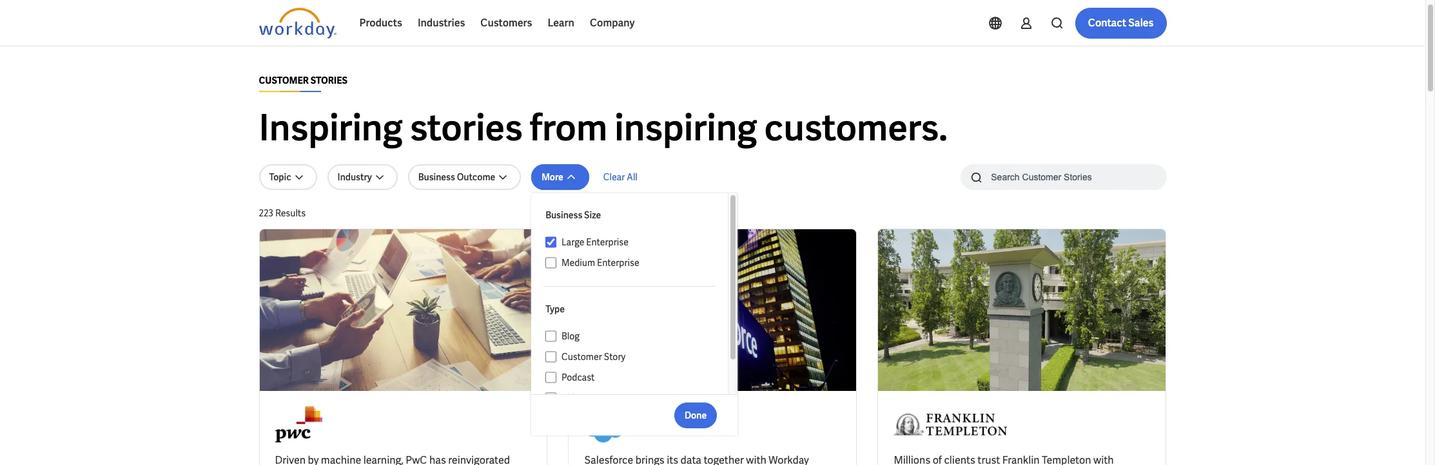 Task type: describe. For each thing, give the bounding box(es) containing it.
large enterprise
[[562, 237, 629, 248]]

223 results
[[259, 208, 306, 219]]

sales
[[1129, 16, 1154, 30]]

video
[[562, 393, 585, 404]]

contact sales link
[[1076, 8, 1167, 39]]

blog link
[[557, 329, 716, 344]]

contact sales
[[1089, 16, 1154, 30]]

company button
[[582, 8, 643, 39]]

inspiring
[[259, 104, 403, 152]]

topic button
[[259, 164, 317, 190]]

customer
[[562, 352, 602, 363]]

podcast
[[562, 372, 595, 384]]

enterprise for large enterprise
[[587, 237, 629, 248]]

industries button
[[410, 8, 473, 39]]

learn
[[548, 16, 575, 30]]

blog
[[562, 331, 580, 342]]

industry
[[338, 172, 372, 183]]

business for business outcome
[[418, 172, 455, 183]]

business for business size
[[546, 210, 583, 221]]

from
[[530, 104, 608, 152]]

Search Customer Stories text field
[[984, 166, 1142, 188]]

medium enterprise link
[[557, 255, 716, 271]]

customer story link
[[557, 350, 716, 365]]

medium
[[562, 257, 595, 269]]

type
[[546, 304, 565, 315]]

done
[[685, 410, 707, 421]]

all
[[627, 172, 638, 183]]

story
[[604, 352, 626, 363]]

size
[[584, 210, 601, 221]]

more
[[542, 172, 564, 183]]

customer
[[259, 75, 309, 86]]

stories
[[311, 75, 348, 86]]

large enterprise link
[[557, 235, 716, 250]]

large
[[562, 237, 585, 248]]

enterprise for medium enterprise
[[597, 257, 640, 269]]

products button
[[352, 8, 410, 39]]

clear all
[[604, 172, 638, 183]]



Task type: locate. For each thing, give the bounding box(es) containing it.
results
[[275, 208, 306, 219]]

industry button
[[327, 164, 398, 190]]

go to the homepage image
[[259, 8, 336, 39]]

contact
[[1089, 16, 1127, 30]]

enterprise up medium enterprise
[[587, 237, 629, 248]]

franklin templeton companies, llc image
[[894, 407, 1008, 443]]

enterprise down large enterprise link
[[597, 257, 640, 269]]

outcome
[[457, 172, 495, 183]]

business outcome
[[418, 172, 495, 183]]

topic
[[269, 172, 291, 183]]

business
[[418, 172, 455, 183], [546, 210, 583, 221]]

customers button
[[473, 8, 540, 39]]

223
[[259, 208, 273, 219]]

clear
[[604, 172, 625, 183]]

0 horizontal spatial business
[[418, 172, 455, 183]]

customer story
[[562, 352, 626, 363]]

done button
[[675, 403, 717, 429]]

inspiring
[[615, 104, 757, 152]]

video link
[[557, 391, 716, 406]]

company
[[590, 16, 635, 30]]

stories
[[410, 104, 523, 152]]

customers.
[[765, 104, 948, 152]]

podcast link
[[557, 370, 716, 386]]

medium enterprise
[[562, 257, 640, 269]]

business size
[[546, 210, 601, 221]]

1 horizontal spatial business
[[546, 210, 583, 221]]

products
[[360, 16, 402, 30]]

pricewaterhousecoopers global licensing services corporation (pwc) image
[[275, 407, 322, 443]]

business outcome button
[[408, 164, 521, 190]]

0 vertical spatial enterprise
[[587, 237, 629, 248]]

inspiring stories from inspiring customers.
[[259, 104, 948, 152]]

None checkbox
[[546, 257, 557, 269], [546, 331, 557, 342], [546, 393, 557, 404], [546, 257, 557, 269], [546, 331, 557, 342], [546, 393, 557, 404]]

more button
[[532, 164, 589, 190]]

0 vertical spatial business
[[418, 172, 455, 183]]

business inside button
[[418, 172, 455, 183]]

customers
[[481, 16, 532, 30]]

1 vertical spatial enterprise
[[597, 257, 640, 269]]

business left outcome
[[418, 172, 455, 183]]

salesforce.com image
[[585, 407, 636, 443]]

learn button
[[540, 8, 582, 39]]

enterprise
[[587, 237, 629, 248], [597, 257, 640, 269]]

industries
[[418, 16, 465, 30]]

business up large
[[546, 210, 583, 221]]

None checkbox
[[546, 237, 557, 248], [546, 352, 557, 363], [546, 372, 557, 384], [546, 237, 557, 248], [546, 352, 557, 363], [546, 372, 557, 384]]

clear all button
[[600, 164, 642, 190]]

1 vertical spatial business
[[546, 210, 583, 221]]

customer stories
[[259, 75, 348, 86]]



Task type: vqa. For each thing, say whether or not it's contained in the screenshot.
right 'see story' link
no



